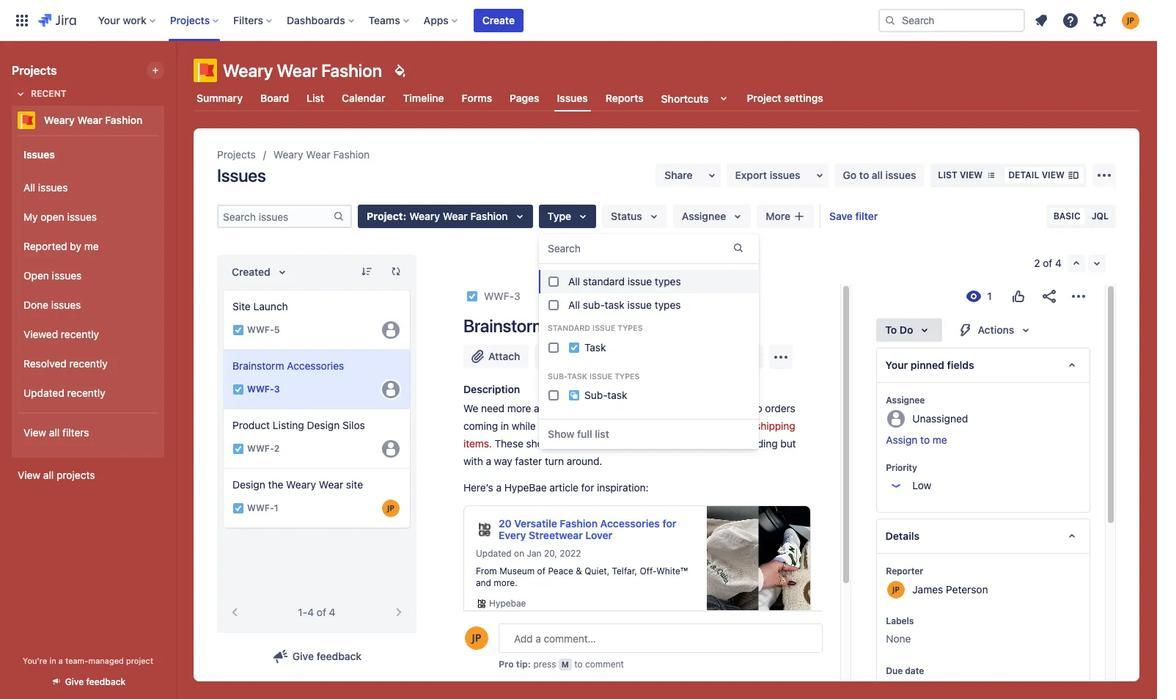 Task type: describe. For each thing, give the bounding box(es) containing it.
product
[[233, 419, 270, 431]]

listing
[[273, 419, 304, 431]]

details
[[886, 530, 920, 542]]

types down the all sub-task issue types
[[618, 323, 643, 332]]

1 vertical spatial brainstorm accessories
[[233, 359, 344, 372]]

:
[[403, 210, 407, 222]]

done issues
[[23, 298, 81, 311]]

group containing all issues
[[18, 169, 158, 412]]

recently for resolved recently
[[69, 357, 108, 369]]

my open issues
[[23, 210, 97, 223]]

summary link
[[194, 85, 246, 111]]

settings image
[[1091, 11, 1109, 29]]

issue up the all sub-task issue types
[[628, 275, 652, 288]]

1 horizontal spatial brainstorm accessories
[[464, 315, 644, 336]]

your profile and settings image
[[1122, 11, 1140, 29]]

standard
[[548, 323, 591, 332]]

we
[[464, 402, 479, 414]]

0 vertical spatial weary wear fashion link
[[12, 106, 158, 135]]

0 horizontal spatial 4
[[307, 606, 314, 618]]

0 vertical spatial give feedback
[[293, 650, 362, 662]]

jan
[[527, 548, 542, 559]]

issue inside button
[[617, 350, 642, 362]]

reports
[[606, 92, 644, 104]]

date
[[905, 665, 924, 676]]

filters
[[62, 426, 89, 438]]

a inside button
[[582, 350, 588, 362]]

go
[[843, 169, 857, 181]]

sub-
[[583, 299, 605, 311]]

all for all issues
[[23, 181, 35, 193]]

0 horizontal spatial give
[[65, 676, 84, 687]]

and inside we need more accessories to fill out the product page and keep orders coming in while larger pieces & orders are completed.
[[720, 402, 737, 414]]

shortcuts
[[661, 92, 709, 105]]

0 vertical spatial brainstorm
[[464, 315, 547, 336]]

m
[[562, 659, 569, 669]]

inspiration:
[[597, 481, 649, 494]]

project for project settings
[[747, 92, 782, 104]]

branding
[[736, 437, 778, 450]]

your pinned fields
[[886, 359, 975, 371]]

weary right projects link
[[273, 148, 303, 161]]

1 vertical spatial 3
[[274, 384, 280, 395]]

fashion inside 20 versatile fashion accessories for every streetwear lover
[[560, 517, 598, 530]]

1 vertical spatial with
[[464, 455, 483, 467]]

work
[[123, 14, 147, 26]]

projects link
[[217, 146, 256, 164]]

view all projects link
[[12, 462, 164, 489]]

issues for export issues
[[770, 169, 801, 181]]

task for sub-task
[[608, 389, 628, 401]]

project for project : weary wear fashion
[[367, 210, 403, 222]]

1-
[[298, 606, 307, 618]]

larger
[[539, 420, 566, 432]]

resolved
[[23, 357, 67, 369]]

my
[[23, 210, 38, 223]]

banner containing your work
[[0, 0, 1157, 41]]

wwf- left copy link to issue "icon"
[[484, 290, 514, 302]]

1 vertical spatial weary wear fashion link
[[273, 146, 370, 164]]

1 vertical spatial the
[[268, 478, 283, 491]]

recently for viewed recently
[[61, 328, 99, 340]]

add to starred image
[[160, 111, 178, 129]]

add a child issue button
[[535, 345, 651, 368]]

projects for projects popup button
[[170, 14, 210, 26]]

0 vertical spatial give feedback button
[[263, 645, 371, 668]]

labels
[[886, 615, 914, 626]]

recently for updated recently
[[67, 386, 105, 399]]

add app image
[[772, 348, 790, 366]]

weary left site
[[286, 478, 316, 491]]

2 vertical spatial weary wear fashion
[[273, 148, 370, 161]]

20 versatile fashion accessories for every streetwear lover
[[499, 517, 679, 541]]

you're in a team-managed project
[[23, 656, 153, 665]]

pieces
[[569, 420, 599, 432]]

20,
[[544, 548, 557, 559]]

attach
[[489, 350, 520, 362]]

wear right :
[[443, 210, 468, 222]]

view for detail view
[[1042, 169, 1065, 180]]

all inside "link"
[[872, 169, 883, 181]]

timeline
[[403, 92, 444, 104]]

your work button
[[94, 8, 161, 32]]

1 vertical spatial weary wear fashion
[[44, 114, 143, 126]]

create project image
[[150, 65, 161, 76]]

0 vertical spatial task
[[605, 299, 625, 311]]

timeline link
[[400, 85, 447, 111]]

order by image
[[273, 263, 291, 281]]

wwf-5
[[247, 325, 280, 336]]

more
[[766, 210, 791, 222]]

tip:
[[516, 659, 531, 670]]

filters
[[233, 14, 263, 26]]

1 horizontal spatial orders
[[765, 402, 796, 414]]

issues inside go to all issues "link"
[[886, 169, 916, 181]]

0 horizontal spatial of
[[317, 606, 326, 618]]

resolved recently
[[23, 357, 108, 369]]

details element
[[877, 519, 1091, 554]]

share button
[[656, 164, 721, 187]]

issue up task at right
[[593, 323, 616, 332]]

view all filters link
[[18, 418, 158, 447]]

basic
[[1054, 211, 1081, 222]]

faster
[[515, 455, 542, 467]]

create
[[483, 14, 515, 26]]

filter
[[856, 210, 878, 222]]

accessories inside 20 versatile fashion accessories for every streetwear lover
[[600, 517, 660, 530]]

save filter
[[830, 210, 878, 222]]

article
[[550, 481, 579, 494]]

wear up list link in the top of the page
[[277, 60, 318, 81]]

feedback for top give feedback 'button'
[[317, 650, 362, 662]]

all for projects
[[43, 469, 54, 481]]

project : weary wear fashion
[[367, 210, 508, 222]]

weary right :
[[409, 210, 440, 222]]

quiet,
[[585, 566, 610, 577]]

import and bulk change issues image
[[1096, 167, 1113, 184]]

view for view all filters
[[23, 426, 46, 438]]

addicon image
[[794, 211, 805, 222]]

unassigned
[[913, 412, 968, 424]]

for for accessories
[[663, 517, 677, 530]]

dropshipping
[[734, 420, 796, 432]]

& inside we need more accessories to fill out the product page and keep orders coming in while larger pieces & orders are completed.
[[602, 420, 609, 432]]

view for list view
[[960, 169, 983, 180]]

actions button
[[949, 318, 1044, 342]]

0 horizontal spatial give feedback button
[[42, 670, 134, 694]]

no dropshipping items.
[[464, 420, 798, 450]]

0 vertical spatial of
[[1043, 257, 1053, 269]]

labels pin to top image
[[917, 615, 929, 627]]

teams button
[[364, 8, 415, 32]]

show
[[548, 428, 575, 440]]

of inside updated on jan 20, 2022 from museum of peace & quiet, telfar, off-white™ and more.
[[537, 566, 546, 577]]

jql
[[1092, 211, 1109, 222]]

1 vertical spatial wwf-3
[[247, 384, 280, 395]]

fashion left add to starred image
[[105, 114, 143, 126]]

managed
[[88, 656, 124, 665]]

full
[[577, 428, 592, 440]]

every
[[499, 529, 526, 541]]

issues inside the my open issues link
[[67, 210, 97, 223]]

0 horizontal spatial brainstorm
[[233, 359, 284, 372]]

0 vertical spatial accessories
[[551, 315, 644, 336]]

james peterson image
[[382, 500, 400, 517]]

a left team-
[[59, 656, 63, 665]]

completed.
[[662, 420, 715, 432]]

be
[[560, 437, 572, 450]]

museum
[[500, 566, 535, 577]]

wwf- for listing
[[247, 443, 274, 454]]

lover
[[586, 529, 613, 541]]

task image
[[233, 502, 244, 514]]

forms link
[[459, 85, 495, 111]]

show full list
[[548, 428, 609, 440]]

1 horizontal spatial 4
[[329, 606, 336, 618]]

assign
[[886, 433, 918, 446]]

shortcuts button
[[658, 85, 735, 111]]

your for your work
[[98, 14, 120, 26]]

attach button
[[464, 345, 529, 368]]

fill
[[605, 402, 615, 414]]

open
[[41, 210, 64, 223]]

a right the here's
[[496, 481, 502, 494]]

1 vertical spatial accessories
[[287, 359, 344, 372]]

to
[[886, 323, 897, 336]]

0 vertical spatial design
[[307, 419, 340, 431]]

wear left site
[[319, 478, 343, 491]]

all standard issue types
[[568, 275, 681, 288]]

copy link to issue image
[[518, 290, 529, 301]]

go to all issues link
[[834, 164, 925, 187]]

issues for all issues
[[38, 181, 68, 193]]

a inside these should be made in house with our touch and branding but with a way faster turn around.
[[486, 455, 491, 467]]

fashion left type
[[471, 210, 508, 222]]

open export issues dropdown image
[[811, 167, 829, 184]]

versatile
[[514, 517, 557, 530]]

save
[[830, 210, 853, 222]]

0 vertical spatial issues
[[557, 92, 588, 104]]

type button
[[539, 205, 596, 228]]

2 horizontal spatial 4
[[1056, 257, 1062, 269]]

view for view all projects
[[18, 469, 40, 481]]

issues for open issues
[[52, 269, 82, 281]]

1 vertical spatial assignee
[[886, 395, 925, 406]]

by
[[70, 240, 81, 252]]

1 horizontal spatial issues
[[217, 165, 266, 186]]

updated recently
[[23, 386, 105, 399]]

viewed
[[23, 328, 58, 340]]

5
[[274, 325, 280, 336]]

to inside "link"
[[860, 169, 869, 181]]



Task type: locate. For each thing, give the bounding box(es) containing it.
weary down the 'recent'
[[44, 114, 75, 126]]

are
[[645, 420, 660, 432]]

Search field
[[879, 8, 1025, 32]]

task for sub-task issue types
[[567, 372, 587, 380]]

20 versatile fashion accessories for every streetwear lover link
[[499, 517, 701, 541]]

profile image of james peterson image
[[465, 626, 489, 650]]

1 vertical spatial give feedback button
[[42, 670, 134, 694]]

touch
[[687, 437, 713, 450]]

view right the detail
[[1042, 169, 1065, 180]]

group containing issues
[[18, 135, 158, 456]]

and up no
[[720, 402, 737, 414]]

updated inside updated on jan 20, 2022 from museum of peace & quiet, telfar, off-white™ and more.
[[476, 548, 512, 559]]

1 horizontal spatial projects
[[170, 14, 210, 26]]

wwf- right task icon
[[247, 503, 274, 514]]

0 horizontal spatial with
[[464, 455, 483, 467]]

0 vertical spatial updated
[[23, 386, 64, 399]]

view inside view all filters link
[[23, 426, 46, 438]]

here's
[[464, 481, 493, 494]]

orders up the dropshipping
[[765, 402, 796, 414]]

0 horizontal spatial assignee
[[682, 210, 726, 222]]

view left the detail
[[960, 169, 983, 180]]

2 horizontal spatial issues
[[557, 92, 588, 104]]

1 view from the left
[[960, 169, 983, 180]]

2 vertical spatial in
[[49, 656, 56, 665]]

wwf- for launch
[[247, 325, 274, 336]]

all inside "link"
[[43, 469, 54, 481]]

notifications image
[[1033, 11, 1050, 29]]

&
[[602, 420, 609, 432], [576, 566, 582, 577]]

with down are
[[646, 437, 666, 450]]

1 horizontal spatial give
[[293, 650, 314, 662]]

0 vertical spatial &
[[602, 420, 609, 432]]

1 horizontal spatial list
[[938, 169, 958, 180]]

in inside these should be made in house with our touch and branding but with a way faster turn around.
[[604, 437, 612, 450]]

fields
[[948, 359, 975, 371]]

fashion up 2022
[[560, 517, 598, 530]]

reporter
[[886, 566, 924, 577]]

types down all standard issue types
[[655, 299, 681, 311]]

weary wear fashion up list link in the top of the page
[[223, 60, 382, 81]]

board link
[[257, 85, 292, 111]]

keep
[[740, 402, 763, 414]]

1 vertical spatial give feedback
[[65, 676, 126, 687]]

me right by at top
[[84, 240, 99, 252]]

done issues link
[[18, 290, 158, 320]]

0 horizontal spatial wwf-3
[[247, 384, 280, 395]]

design up task icon
[[233, 478, 265, 491]]

accessories down the sub-
[[551, 315, 644, 336]]

1 vertical spatial recently
[[69, 357, 108, 369]]

feedback for the leftmost give feedback 'button'
[[86, 676, 126, 687]]

projects down summary link in the left top of the page
[[217, 148, 256, 161]]

and inside these should be made in house with our touch and branding but with a way faster turn around.
[[716, 437, 734, 450]]

1 horizontal spatial sub-
[[585, 389, 608, 401]]

viewed recently link
[[18, 320, 158, 349]]

types up 'sub-task'
[[615, 372, 640, 380]]

press
[[534, 659, 556, 670]]

out
[[618, 402, 633, 414]]

a left way
[[486, 455, 491, 467]]

while
[[512, 420, 536, 432]]

sub-
[[548, 372, 567, 380], [585, 389, 608, 401]]

more button
[[757, 205, 814, 228]]

& inside updated on jan 20, 2022 from museum of peace & quiet, telfar, off-white™ and more.
[[576, 566, 582, 577]]

1 horizontal spatial in
[[501, 420, 509, 432]]

1 vertical spatial give
[[65, 676, 84, 687]]

1 vertical spatial me
[[933, 433, 948, 446]]

0 horizontal spatial sub-
[[548, 372, 567, 380]]

orders down 'out'
[[612, 420, 642, 432]]

assignee
[[682, 210, 726, 222], [886, 395, 925, 406]]

2 group from the top
[[18, 169, 158, 412]]

a right "add"
[[582, 350, 588, 362]]

0 vertical spatial me
[[84, 240, 99, 252]]

0 vertical spatial list
[[307, 92, 324, 104]]

issues down the 'reported by me'
[[52, 269, 82, 281]]

summary
[[197, 92, 243, 104]]

0 vertical spatial give
[[293, 650, 314, 662]]

but
[[781, 437, 796, 450]]

launch
[[253, 300, 288, 312]]

projects up the 'recent'
[[12, 64, 57, 77]]

task image up the 'product'
[[233, 384, 244, 395]]

0 vertical spatial projects
[[170, 14, 210, 26]]

1-4 of 4
[[298, 606, 336, 618]]

turn
[[545, 455, 564, 467]]

in up these
[[501, 420, 509, 432]]

give feedback
[[293, 650, 362, 662], [65, 676, 126, 687]]

0 horizontal spatial 2
[[274, 443, 280, 454]]

house
[[615, 437, 643, 450]]

open
[[23, 269, 49, 281]]

0 horizontal spatial updated
[[23, 386, 64, 399]]

to right the assign
[[921, 433, 930, 446]]

0 horizontal spatial brainstorm accessories
[[233, 359, 344, 372]]

view
[[960, 169, 983, 180], [1042, 169, 1065, 180]]

1 horizontal spatial for
[[663, 517, 677, 530]]

projects for projects link
[[217, 148, 256, 161]]

Add a comment… field
[[499, 623, 823, 653]]

task image for product listing design silos
[[233, 443, 244, 455]]

issues right go
[[886, 169, 916, 181]]

link web pages and more image
[[743, 348, 760, 365]]

issues inside open issues 'link'
[[52, 269, 82, 281]]

design left silos
[[307, 419, 340, 431]]

list
[[595, 428, 609, 440]]

updated for updated on jan 20, 2022 from museum of peace & quiet, telfar, off-white™ and more.
[[476, 548, 512, 559]]

james peterson
[[913, 583, 988, 595]]

1 horizontal spatial of
[[537, 566, 546, 577]]

give feedback down you're in a team-managed project
[[65, 676, 126, 687]]

0 vertical spatial weary wear fashion
[[223, 60, 382, 81]]

issues inside the export issues button
[[770, 169, 801, 181]]

in right you're
[[49, 656, 56, 665]]

your for your pinned fields
[[886, 359, 909, 371]]

refresh image
[[390, 266, 402, 277]]

hypebae
[[489, 598, 526, 609]]

0 horizontal spatial project
[[367, 210, 403, 222]]

view left filters
[[23, 426, 46, 438]]

0 horizontal spatial in
[[49, 656, 56, 665]]

sub- for sub-task issue types
[[548, 372, 567, 380]]

product
[[654, 402, 691, 414]]

give feedback down 1-4 of 4
[[293, 650, 362, 662]]

projects right work
[[170, 14, 210, 26]]

weary wear fashion down list link in the top of the page
[[273, 148, 370, 161]]

wear down list link in the top of the page
[[306, 148, 331, 161]]

issues right the export
[[770, 169, 801, 181]]

primary element
[[9, 0, 879, 41]]

0 vertical spatial brainstorm accessories
[[464, 315, 644, 336]]

issue up 'sub-task'
[[590, 372, 613, 380]]

my open issues link
[[18, 202, 158, 232]]

issues down all issues link
[[67, 210, 97, 223]]

reported by me
[[23, 240, 99, 252]]

to left fill
[[592, 402, 602, 414]]

recent
[[31, 88, 66, 99]]

task
[[585, 341, 606, 353]]

0 vertical spatial and
[[720, 402, 737, 414]]

group
[[18, 135, 158, 456], [18, 169, 158, 412]]

actions image
[[1070, 288, 1088, 305]]

task image for brainstorm accessories
[[233, 384, 244, 395]]

1 horizontal spatial weary wear fashion link
[[273, 146, 370, 164]]

2 vertical spatial projects
[[217, 148, 256, 161]]

0 vertical spatial with
[[646, 437, 666, 450]]

updated down resolved
[[23, 386, 64, 399]]

to right go
[[860, 169, 869, 181]]

task image left "wwf-3" link
[[467, 290, 478, 302]]

0 vertical spatial your
[[98, 14, 120, 26]]

sort descending image
[[361, 266, 373, 277]]

weary wear fashion link down the 'recent'
[[12, 106, 158, 135]]

banner
[[0, 0, 1157, 41]]

assignee unpin image
[[928, 395, 940, 406]]

set background color image
[[391, 62, 409, 79]]

1 vertical spatial 2
[[274, 443, 280, 454]]

issues inside all issues link
[[38, 181, 68, 193]]

0 horizontal spatial feedback
[[86, 676, 126, 687]]

1 horizontal spatial the
[[636, 402, 651, 414]]

updated for updated recently
[[23, 386, 64, 399]]

assignee left assignee unpin image
[[886, 395, 925, 406]]

1 vertical spatial &
[[576, 566, 582, 577]]

1 horizontal spatial give feedback button
[[263, 645, 371, 668]]

me for assign to me
[[933, 433, 948, 446]]

the inside we need more accessories to fill out the product page and keep orders coming in while larger pieces & orders are completed.
[[636, 402, 651, 414]]

pages link
[[507, 85, 542, 111]]

list right board
[[307, 92, 324, 104]]

Search issues text field
[[219, 206, 333, 227]]

1 vertical spatial issues
[[23, 148, 55, 160]]

open share dialog image
[[703, 167, 721, 184]]

task
[[605, 299, 625, 311], [567, 372, 587, 380], [608, 389, 628, 401]]

fashion down calendar link
[[333, 148, 370, 161]]

0 horizontal spatial give feedback
[[65, 676, 126, 687]]

2 vertical spatial issues
[[217, 165, 266, 186]]

appswitcher icon image
[[13, 11, 31, 29]]

0 vertical spatial recently
[[61, 328, 99, 340]]

1 horizontal spatial 3
[[514, 290, 521, 302]]

task image for site launch
[[233, 324, 244, 336]]

0 horizontal spatial your
[[98, 14, 120, 26]]

feedback down managed
[[86, 676, 126, 687]]

1 vertical spatial your
[[886, 359, 909, 371]]

none
[[886, 632, 911, 645]]

for
[[581, 481, 594, 494], [663, 517, 677, 530]]

all for filters
[[49, 426, 60, 438]]

assignee inside dropdown button
[[682, 210, 726, 222]]

brainstorm down the wwf-5
[[233, 359, 284, 372]]

all right go
[[872, 169, 883, 181]]

0 vertical spatial orders
[[765, 402, 796, 414]]

a
[[582, 350, 588, 362], [486, 455, 491, 467], [496, 481, 502, 494], [59, 656, 63, 665]]

0 vertical spatial all
[[23, 181, 35, 193]]

wwf-3 up the 'product'
[[247, 384, 280, 395]]

1 horizontal spatial project
[[747, 92, 782, 104]]

& down fill
[[602, 420, 609, 432]]

1 vertical spatial brainstorm
[[233, 359, 284, 372]]

4
[[1056, 257, 1062, 269], [307, 606, 314, 618], [329, 606, 336, 618]]

to right m
[[574, 659, 583, 670]]

viewed recently
[[23, 328, 99, 340]]

task image down site at the left of page
[[233, 324, 244, 336]]

these
[[495, 437, 524, 450]]

all for all standard issue types
[[568, 275, 580, 288]]

0 horizontal spatial view
[[960, 169, 983, 180]]

brainstorm accessories up "add"
[[464, 315, 644, 336]]

to inside we need more accessories to fill out the product page and keep orders coming in while larger pieces & orders are completed.
[[592, 402, 602, 414]]

for inside 20 versatile fashion accessories for every streetwear lover
[[663, 517, 677, 530]]

peace
[[548, 566, 574, 577]]

priority unpin image
[[920, 462, 932, 474]]

1 horizontal spatial brainstorm
[[464, 315, 547, 336]]

the right 'out'
[[636, 402, 651, 414]]

all
[[23, 181, 35, 193], [568, 275, 580, 288], [568, 299, 580, 311]]

comment
[[585, 659, 624, 670]]

list for list view
[[938, 169, 958, 180]]

tab list
[[185, 85, 1149, 111]]

silos
[[343, 419, 365, 431]]

1 horizontal spatial design
[[307, 419, 340, 431]]

0 horizontal spatial orders
[[612, 420, 642, 432]]

brainstorm accessories down 5
[[233, 359, 344, 372]]

projects inside popup button
[[170, 14, 210, 26]]

& left quiet,
[[576, 566, 582, 577]]

2 vertical spatial accessories
[[600, 517, 660, 530]]

add a child issue
[[560, 350, 642, 362]]

task image
[[467, 290, 478, 302], [233, 324, 244, 336], [233, 384, 244, 395], [233, 443, 244, 455]]

0 vertical spatial 3
[[514, 290, 521, 302]]

issues up all issues
[[23, 148, 55, 160]]

1 horizontal spatial with
[[646, 437, 666, 450]]

give down 1- at the bottom left of page
[[293, 650, 314, 662]]

task image left the wwf-2
[[233, 443, 244, 455]]

tab list containing issues
[[185, 85, 1149, 111]]

made
[[575, 437, 601, 450]]

description
[[464, 383, 520, 395]]

standard
[[583, 275, 625, 288]]

export issues
[[735, 169, 801, 181]]

1 vertical spatial all
[[49, 426, 60, 438]]

weary up board
[[223, 60, 273, 81]]

updated up from
[[476, 548, 512, 559]]

site
[[346, 478, 363, 491]]

all issues link
[[18, 173, 158, 202]]

2 view from the left
[[1042, 169, 1065, 180]]

and down no
[[716, 437, 734, 450]]

the
[[636, 402, 651, 414], [268, 478, 283, 491]]

0 horizontal spatial issues
[[23, 148, 55, 160]]

updated recently link
[[18, 378, 158, 408]]

all up my in the left of the page
[[23, 181, 35, 193]]

apps
[[424, 14, 449, 26]]

0 horizontal spatial projects
[[12, 64, 57, 77]]

me down unassigned
[[933, 433, 948, 446]]

wwf-
[[484, 290, 514, 302], [247, 325, 274, 336], [247, 384, 274, 395], [247, 443, 274, 454], [247, 503, 274, 514]]

share
[[665, 169, 693, 181]]

task down all standard issue types
[[605, 299, 625, 311]]

all left the sub-
[[568, 299, 580, 311]]

search image
[[885, 14, 896, 26]]

due date pin to top image
[[927, 665, 939, 677]]

1 vertical spatial task
[[567, 372, 587, 380]]

issues inside done issues link
[[51, 298, 81, 311]]

2 horizontal spatial of
[[1043, 257, 1053, 269]]

1 horizontal spatial 2
[[1034, 257, 1040, 269]]

0 vertical spatial for
[[581, 481, 594, 494]]

0 horizontal spatial for
[[581, 481, 594, 494]]

brainstorm
[[464, 315, 547, 336], [233, 359, 284, 372]]

1 horizontal spatial give feedback
[[293, 650, 362, 662]]

2 vertical spatial of
[[317, 606, 326, 618]]

all for all sub-task issue types
[[568, 299, 580, 311]]

1 horizontal spatial me
[[933, 433, 948, 446]]

3
[[514, 290, 521, 302], [274, 384, 280, 395]]

issues up 'viewed recently'
[[51, 298, 81, 311]]

1 horizontal spatial your
[[886, 359, 909, 371]]

0 vertical spatial sub-
[[548, 372, 567, 380]]

issues up open
[[38, 181, 68, 193]]

your inside dropdown button
[[98, 14, 120, 26]]

jira image
[[38, 11, 76, 29], [38, 11, 76, 29]]

all sub-task issue types
[[568, 299, 681, 311]]

of down jan
[[537, 566, 546, 577]]

1 vertical spatial orders
[[612, 420, 642, 432]]

1 vertical spatial updated
[[476, 548, 512, 559]]

wwf- down the 'product'
[[247, 443, 274, 454]]

0 horizontal spatial me
[[84, 240, 99, 252]]

weary wear fashion link down list link in the top of the page
[[273, 146, 370, 164]]

page
[[694, 402, 717, 414]]

the up 1
[[268, 478, 283, 491]]

list link
[[304, 85, 327, 111]]

your
[[98, 14, 120, 26], [886, 359, 909, 371]]

brainstorm accessories
[[464, 315, 644, 336], [233, 359, 344, 372]]

list for list
[[307, 92, 324, 104]]

list view
[[938, 169, 983, 180]]

your pinned fields element
[[877, 348, 1091, 383]]

2 vertical spatial all
[[43, 469, 54, 481]]

off-
[[640, 566, 657, 577]]

wwf-3 up attach
[[484, 290, 521, 302]]

1 vertical spatial and
[[716, 437, 734, 450]]

project left settings
[[747, 92, 782, 104]]

to do
[[886, 323, 914, 336]]

wwf- down the site launch
[[247, 325, 274, 336]]

1 horizontal spatial wwf-3
[[484, 290, 521, 302]]

fashion up calendar in the top left of the page
[[321, 60, 382, 81]]

to inside button
[[921, 433, 930, 446]]

in inside we need more accessories to fill out the product page and keep orders coming in while larger pieces & orders are completed.
[[501, 420, 509, 432]]

types up the all sub-task issue types
[[655, 275, 681, 288]]

issue right child on the right of page
[[617, 350, 642, 362]]

1 vertical spatial all
[[568, 275, 580, 288]]

for for article
[[581, 481, 594, 494]]

of right 1- at the bottom left of page
[[317, 606, 326, 618]]

wwf- for the
[[247, 503, 274, 514]]

issue down all standard issue types
[[628, 299, 652, 311]]

view left projects
[[18, 469, 40, 481]]

filters button
[[229, 8, 278, 32]]

accessories down inspiration:
[[600, 517, 660, 530]]

give feedback button down you're in a team-managed project
[[42, 670, 134, 694]]

me for reported by me
[[84, 240, 99, 252]]

wwf- for accessories
[[247, 384, 274, 395]]

give down team-
[[65, 676, 84, 687]]

0 horizontal spatial the
[[268, 478, 283, 491]]

0 horizontal spatial weary wear fashion link
[[12, 106, 158, 135]]

your work
[[98, 14, 147, 26]]

me inside button
[[933, 433, 948, 446]]

wwf-1
[[247, 503, 278, 514]]

help image
[[1062, 11, 1080, 29]]

go to all issues
[[843, 169, 916, 181]]

sub- for sub-task
[[585, 389, 608, 401]]

1 vertical spatial of
[[537, 566, 546, 577]]

share image
[[1041, 288, 1058, 305]]

feedback
[[317, 650, 362, 662], [86, 676, 126, 687]]

apps button
[[419, 8, 463, 32]]

0 vertical spatial in
[[501, 420, 509, 432]]

0 horizontal spatial design
[[233, 478, 265, 491]]

1 vertical spatial for
[[663, 517, 677, 530]]

wear up all issues link
[[77, 114, 102, 126]]

reported by me link
[[18, 232, 158, 261]]

status
[[611, 210, 642, 222]]

settings
[[784, 92, 824, 104]]

and inside updated on jan 20, 2022 from museum of peace & quiet, telfar, off-white™ and more.
[[476, 577, 491, 588]]

feedback down 1-4 of 4
[[317, 650, 362, 662]]

1 group from the top
[[18, 135, 158, 456]]

view inside view all projects "link"
[[18, 469, 40, 481]]

issues right pages
[[557, 92, 588, 104]]

accessories up product listing design silos
[[287, 359, 344, 372]]

list right the go to all issues
[[938, 169, 958, 180]]

more
[[507, 402, 531, 414]]

sidebar navigation image
[[160, 59, 192, 88]]

issues for done issues
[[51, 298, 81, 311]]

collapse recent projects image
[[12, 85, 29, 103]]

assignee button
[[673, 205, 751, 228]]

vote options: no one has voted for this issue yet. image
[[1010, 288, 1028, 305]]

all left filters
[[49, 426, 60, 438]]

all left projects
[[43, 469, 54, 481]]

20
[[499, 517, 512, 530]]

your left work
[[98, 14, 120, 26]]

0 horizontal spatial list
[[307, 92, 324, 104]]

0 vertical spatial 2
[[1034, 257, 1040, 269]]



Task type: vqa. For each thing, say whether or not it's contained in the screenshot.
for in 20 Versatile Fashion Accessories for Every Streetwear Lover
yes



